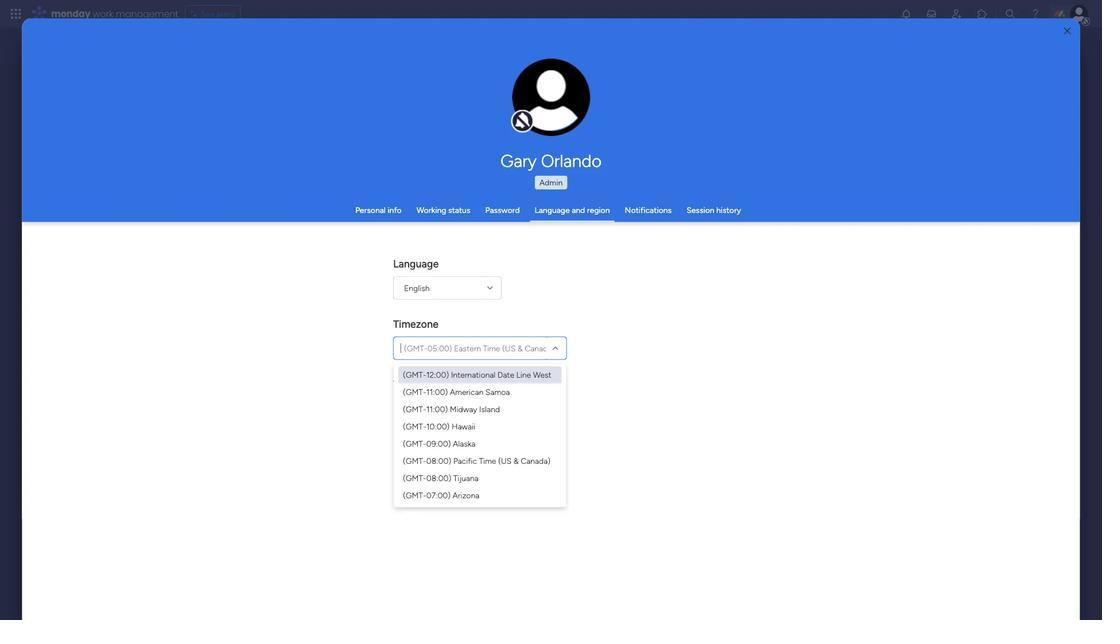 Task type: locate. For each thing, give the bounding box(es) containing it.
(gmt-12:00) international date line west
[[403, 370, 552, 380]]

0 vertical spatial format
[[419, 379, 450, 391]]

(gmt- for (gmt-12:00) international date line west
[[403, 370, 427, 380]]

24 hours 12:44
[[411, 416, 470, 426]]

& up the line
[[518, 343, 523, 353]]

date format
[[393, 451, 450, 463]]

& right pacific
[[514, 456, 519, 466]]

2 2023 from the top
[[462, 486, 481, 496]]

language and region link
[[535, 205, 610, 215]]

(gmt-10:00) hawaii
[[403, 422, 476, 431]]

17,
[[451, 470, 460, 480]]

language for language
[[393, 258, 439, 270]]

11:00)
[[427, 387, 448, 397], [427, 404, 448, 414]]

canada) for (gmt-05:00) eastern time (us & canada)
[[525, 343, 555, 353]]

1 vertical spatial 12:44
[[448, 416, 470, 426]]

08:00)
[[427, 456, 452, 466], [427, 473, 452, 483]]

language
[[535, 205, 570, 215], [393, 258, 439, 270]]

2023 for 17 november, 2023
[[462, 486, 481, 496]]

tijuana
[[454, 473, 479, 483]]

11:00) up 24 hours 12:44
[[427, 404, 448, 414]]

work
[[93, 7, 113, 20]]

1 vertical spatial date
[[393, 451, 416, 463]]

pm
[[470, 398, 482, 409]]

(us up (gmt-12:00) international date line west
[[503, 343, 516, 353]]

samoa
[[486, 387, 510, 397]]

(gmt- for (gmt-11:00) american samoa
[[403, 387, 427, 397]]

(gmt- for (gmt-11:00) midway island
[[403, 404, 427, 414]]

0 vertical spatial (us
[[503, 343, 516, 353]]

english
[[404, 283, 430, 293]]

1 vertical spatial 2023
[[462, 486, 481, 496]]

american
[[450, 387, 484, 397]]

0 vertical spatial hours
[[421, 398, 444, 409]]

08:00) up november,
[[427, 473, 452, 483]]

november
[[411, 470, 449, 480]]

orlando
[[541, 150, 602, 171]]

12:44 for 12:44 pm
[[447, 398, 468, 409]]

format up '12 hours 12:44 pm'
[[419, 379, 450, 391]]

0 vertical spatial 08:00)
[[427, 456, 452, 466]]

(us right pacific
[[498, 456, 512, 466]]

2 vertical spatial time
[[479, 456, 496, 466]]

(gmt- for (gmt-09:00) alaska
[[403, 439, 427, 449]]

0 horizontal spatial date
[[393, 451, 416, 463]]

(gmt-08:00) pacific time (us & canada)
[[403, 456, 551, 466]]

time up "12"
[[393, 379, 416, 391]]

08:00) for tijuana
[[427, 473, 452, 483]]

1 vertical spatial canada)
[[521, 456, 551, 466]]

format
[[419, 379, 450, 391], [418, 451, 450, 463]]

monday work management
[[51, 7, 178, 20]]

0 vertical spatial &
[[518, 343, 523, 353]]

&
[[518, 343, 523, 353], [514, 456, 519, 466]]

time
[[483, 343, 501, 353], [393, 379, 416, 391], [479, 456, 496, 466]]

0 vertical spatial 2023
[[462, 470, 481, 480]]

12
[[411, 398, 419, 409]]

format for time format
[[419, 379, 450, 391]]

select product image
[[10, 8, 22, 20]]

(gmt-05:00) eastern time (us & canada)
[[404, 343, 555, 353]]

12:44
[[447, 398, 468, 409], [448, 416, 470, 426]]

(gmt-11:00) american samoa
[[403, 387, 510, 397]]

hours
[[421, 398, 444, 409], [423, 416, 446, 426]]

(gmt-08:00) tijuana
[[403, 473, 479, 483]]

1 vertical spatial 08:00)
[[427, 473, 452, 483]]

time right pacific
[[479, 456, 496, 466]]

close image
[[1065, 27, 1072, 35]]

2 11:00) from the top
[[427, 404, 448, 414]]

2023
[[462, 470, 481, 480], [462, 486, 481, 496]]

1 vertical spatial (us
[[498, 456, 512, 466]]

2 08:00) from the top
[[427, 473, 452, 483]]

1 vertical spatial &
[[514, 456, 519, 466]]

(us for pacific
[[498, 456, 512, 466]]

change profile picture
[[527, 103, 576, 122]]

11:00) for midway
[[427, 404, 448, 414]]

2023 down (gmt-08:00) pacific time (us & canada)
[[462, 470, 481, 480]]

november,
[[420, 486, 460, 496]]

apps image
[[977, 8, 988, 20]]

1 vertical spatial format
[[418, 451, 450, 463]]

2023 down tijuana at the bottom left of the page
[[462, 486, 481, 496]]

08:00) up november 17, 2023
[[427, 456, 452, 466]]

09:00)
[[427, 439, 451, 449]]

1 2023 from the top
[[462, 470, 481, 480]]

(gmt-
[[404, 343, 428, 353], [403, 370, 427, 380], [403, 387, 427, 397], [403, 404, 427, 414], [403, 422, 427, 431], [403, 439, 427, 449], [403, 456, 427, 466], [403, 473, 427, 483], [403, 491, 427, 500]]

12:00)
[[427, 370, 449, 380]]

canada)
[[525, 343, 555, 353], [521, 456, 551, 466]]

see
[[201, 9, 215, 19]]

11:00) up '12 hours 12:44 pm'
[[427, 387, 448, 397]]

hours for 24 hours
[[423, 416, 446, 426]]

personal
[[355, 205, 386, 215]]

0 horizontal spatial language
[[393, 258, 439, 270]]

time for 08:00)
[[479, 456, 496, 466]]

1 vertical spatial hours
[[423, 416, 446, 426]]

0 vertical spatial canada)
[[525, 343, 555, 353]]

gary
[[501, 150, 537, 171]]

1 11:00) from the top
[[427, 387, 448, 397]]

2023 for november 17, 2023
[[462, 470, 481, 480]]

hours right 24
[[423, 416, 446, 426]]

language for language and region
[[535, 205, 570, 215]]

personal info link
[[355, 205, 402, 215]]

1 horizontal spatial language
[[535, 205, 570, 215]]

format down 09:00)
[[418, 451, 450, 463]]

(us
[[503, 343, 516, 353], [498, 456, 512, 466]]

hours right "12"
[[421, 398, 444, 409]]

0 vertical spatial time
[[483, 343, 501, 353]]

08:00) for pacific
[[427, 456, 452, 466]]

0 vertical spatial 12:44
[[447, 398, 468, 409]]

and
[[572, 205, 585, 215]]

region
[[587, 205, 610, 215]]

monday
[[51, 7, 90, 20]]

1 vertical spatial language
[[393, 258, 439, 270]]

0 vertical spatial 11:00)
[[427, 387, 448, 397]]

gary orlando
[[501, 150, 602, 171]]

eastern
[[454, 343, 481, 353]]

date
[[498, 370, 515, 380], [393, 451, 416, 463]]

0 vertical spatial date
[[498, 370, 515, 380]]

10:00)
[[427, 422, 450, 431]]

(gmt- for (gmt-10:00) hawaii
[[403, 422, 427, 431]]

12:44 down midway
[[448, 416, 470, 426]]

language left and
[[535, 205, 570, 215]]

notifications
[[625, 205, 672, 215]]

1 vertical spatial 11:00)
[[427, 404, 448, 414]]

date up 'november'
[[393, 451, 416, 463]]

(gmt- for (gmt-07:00) arizona
[[403, 491, 427, 500]]

time format
[[393, 379, 450, 391]]

language up english
[[393, 258, 439, 270]]

1 08:00) from the top
[[427, 456, 452, 466]]

session
[[687, 205, 715, 215]]

password link
[[486, 205, 520, 215]]

date left the line
[[498, 370, 515, 380]]

time right eastern
[[483, 343, 501, 353]]

12:44 down (gmt-11:00) american samoa
[[447, 398, 468, 409]]

0 vertical spatial language
[[535, 205, 570, 215]]

session history link
[[687, 205, 742, 215]]



Task type: vqa. For each thing, say whether or not it's contained in the screenshot.
'M'
no



Task type: describe. For each thing, give the bounding box(es) containing it.
password
[[486, 205, 520, 215]]

pacific
[[454, 456, 477, 466]]

gary orlando dialog
[[22, 18, 1081, 620]]

05:00)
[[428, 343, 452, 353]]

language and region
[[535, 205, 610, 215]]

international
[[451, 370, 496, 380]]

personal info
[[355, 205, 402, 215]]

& for (gmt-05:00) eastern time (us & canada)
[[518, 343, 523, 353]]

working status link
[[417, 205, 471, 215]]

west
[[533, 370, 552, 380]]

(gmt-07:00) arizona
[[403, 491, 480, 500]]

alaska
[[453, 439, 476, 449]]

notifications link
[[625, 205, 672, 215]]

change profile picture button
[[513, 59, 591, 137]]

hours for 12 hours
[[421, 398, 444, 409]]

timezone
[[393, 318, 439, 331]]

hawaii
[[452, 422, 476, 431]]

line
[[517, 370, 531, 380]]

island
[[479, 404, 500, 414]]

notifications image
[[901, 8, 913, 20]]

change
[[527, 103, 553, 113]]

inbox image
[[926, 8, 938, 20]]

12:44 for 12:44
[[448, 416, 470, 426]]

november 17, 2023
[[411, 470, 481, 480]]

24
[[411, 416, 421, 426]]

time for 05:00)
[[483, 343, 501, 353]]

working
[[417, 205, 447, 215]]

midway
[[450, 404, 477, 414]]

see plans button
[[185, 5, 241, 22]]

(gmt-09:00) alaska
[[403, 439, 476, 449]]

12 hours 12:44 pm
[[411, 398, 482, 409]]

1 horizontal spatial date
[[498, 370, 515, 380]]

(us for eastern
[[503, 343, 516, 353]]

profile
[[555, 103, 576, 113]]

gary orlando image
[[1071, 5, 1089, 23]]

(gmt- for (gmt-05:00) eastern time (us & canada)
[[404, 343, 428, 353]]

1 vertical spatial time
[[393, 379, 416, 391]]

status
[[449, 205, 471, 215]]

gary orlando button
[[393, 150, 709, 171]]

17 november, 2023
[[411, 486, 481, 496]]

picture
[[540, 113, 563, 122]]

see plans
[[201, 9, 236, 19]]

format for date format
[[418, 451, 450, 463]]

11:00) for american
[[427, 387, 448, 397]]

(gmt- for (gmt-08:00) pacific time (us & canada)
[[403, 456, 427, 466]]

07:00)
[[427, 491, 451, 500]]

(gmt- for (gmt-08:00) tijuana
[[403, 473, 427, 483]]

session history
[[687, 205, 742, 215]]

& for (gmt-08:00) pacific time (us & canada)
[[514, 456, 519, 466]]

info
[[388, 205, 402, 215]]

search everything image
[[1005, 8, 1017, 20]]

admin
[[540, 178, 563, 188]]

invite members image
[[952, 8, 963, 20]]

arizona
[[453, 491, 480, 500]]

management
[[116, 7, 178, 20]]

17
[[411, 486, 418, 496]]

(gmt-11:00) midway island
[[403, 404, 500, 414]]

help image
[[1030, 8, 1042, 20]]

working status
[[417, 205, 471, 215]]

history
[[717, 205, 742, 215]]

canada) for (gmt-08:00) pacific time (us & canada)
[[521, 456, 551, 466]]

plans
[[217, 9, 236, 19]]



